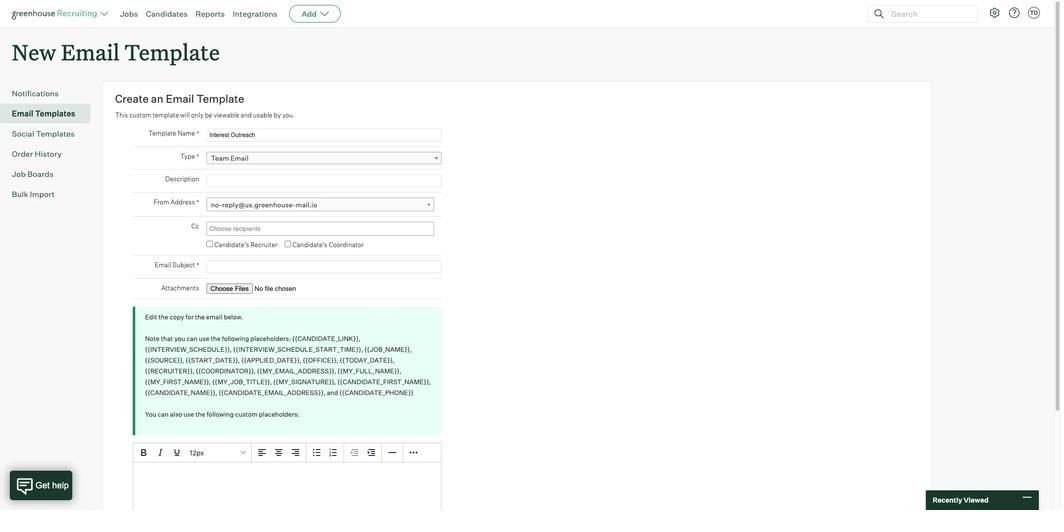 Task type: describe. For each thing, give the bounding box(es) containing it.
{{my_full_name}},
[[338, 367, 402, 375]]

placeholders: for you can also use the following custom placeholders:
[[259, 411, 300, 418]]

greenhouse recruiting image
[[12, 8, 100, 20]]

no-reply@us.greenhouse-mail.io
[[211, 201, 317, 209]]

Template Name text field
[[207, 129, 442, 142]]

notifications
[[12, 89, 59, 98]]

bulk import
[[12, 189, 55, 199]]

the right edit
[[159, 313, 168, 321]]

add
[[302, 9, 317, 19]]

edit the copy for the email below.
[[145, 313, 243, 321]]

no-reply@us.greenhouse-mail.io link
[[207, 198, 434, 212]]

{{source}},
[[145, 356, 184, 364]]

type
[[180, 153, 195, 160]]

templates for email templates
[[35, 109, 75, 119]]

1 vertical spatial use
[[184, 411, 194, 418]]

{{job_name}},
[[365, 346, 412, 354]]

12px button
[[185, 445, 249, 461]]

reply@us.greenhouse-
[[222, 201, 296, 209]]

jobs
[[120, 9, 138, 19]]

12px group
[[133, 444, 441, 463]]

and inside {{candidate_link}}, {{interview_schedule}}, {{interview_schedule_start_time}}, {{job_name}}, {{source}}, {{start_date}}, {{applied_date}}, {{office}}, {{today_date}}, {{recruiter}}, {{coordinator}}, {{my_email_address}}, {{my_full_name}}, {{my_first_name}}, {{my_job_title}}, {{my_signature}}, {{candidate_first_name}}, {{candidate_name}}, {{candidate_email_address}}, and {{candidate_phone}}
[[327, 389, 338, 397]]

{{start_date}},
[[186, 356, 240, 364]]

coordinator
[[329, 241, 364, 249]]

12px toolbar
[[133, 444, 252, 463]]

viewed
[[964, 496, 989, 505]]

1 vertical spatial custom
[[235, 411, 258, 418]]

Candidate's Recruiter checkbox
[[207, 241, 213, 248]]

0 vertical spatial can
[[187, 335, 197, 343]]

candidate's for candidate's coordinator
[[293, 241, 328, 249]]

job
[[12, 169, 26, 179]]

email inside team email link
[[231, 154, 249, 162]]

viewable
[[214, 111, 239, 119]]

this custom template will only be viewable and usable by you.
[[115, 111, 295, 119]]

templates for social templates
[[36, 129, 75, 139]]

{{candidate_first_name}},
[[338, 378, 431, 386]]

0 vertical spatial following
[[222, 335, 249, 343]]

add button
[[289, 5, 341, 23]]

be
[[205, 111, 212, 119]]

configure image
[[989, 7, 1001, 19]]

job boards
[[12, 169, 54, 179]]

0 horizontal spatial can
[[158, 411, 169, 418]]

candidate's coordinator
[[293, 241, 364, 249]]

description
[[165, 175, 199, 183]]

email inside email subject *
[[155, 261, 171, 269]]

from address *
[[154, 198, 199, 207]]

{{candidate_link}},
[[292, 335, 361, 343]]

integrations link
[[233, 9, 277, 19]]

notifications link
[[12, 88, 87, 99]]

td button
[[1027, 5, 1042, 21]]

only
[[191, 111, 204, 119]]

copy
[[170, 313, 184, 321]]

by
[[274, 111, 281, 119]]

email subject *
[[155, 261, 199, 269]]

also
[[170, 411, 182, 418]]

address
[[171, 198, 195, 206]]

usable
[[253, 111, 272, 119]]

new email template
[[12, 37, 220, 66]]

that
[[161, 335, 173, 343]]

template
[[153, 111, 179, 119]]

jobs link
[[120, 9, 138, 19]]

* for from address *
[[196, 198, 199, 207]]

integrations
[[233, 9, 277, 19]]

name
[[178, 129, 195, 137]]

0 vertical spatial template
[[125, 37, 220, 66]]

an
[[151, 92, 163, 105]]

you.
[[283, 111, 295, 119]]

{{interview_schedule_start_time}},
[[233, 346, 363, 354]]

attachments
[[161, 284, 199, 292]]

{{my_first_name}},
[[145, 378, 211, 386]]

0 vertical spatial use
[[199, 335, 210, 343]]

recently viewed
[[933, 496, 989, 505]]

social templates
[[12, 129, 75, 139]]

you
[[145, 411, 156, 418]]

{{candidate_name}},
[[145, 389, 217, 397]]

{{candidate_link}}, {{interview_schedule}}, {{interview_schedule_start_time}}, {{job_name}}, {{source}}, {{start_date}}, {{applied_date}}, {{office}}, {{today_date}}, {{recruiter}}, {{coordinator}}, {{my_email_address}}, {{my_full_name}}, {{my_first_name}}, {{my_job_title}}, {{my_signature}}, {{candidate_first_name}}, {{candidate_name}}, {{candidate_email_address}}, and {{candidate_phone}}
[[145, 335, 431, 397]]

candidates
[[146, 9, 188, 19]]

{{applied_date}},
[[241, 356, 302, 364]]

cc
[[192, 222, 199, 230]]

team
[[211, 154, 229, 162]]

order history
[[12, 149, 62, 159]]



Task type: locate. For each thing, give the bounding box(es) containing it.
no-
[[211, 201, 222, 209]]

Candidate's Coordinator checkbox
[[285, 241, 291, 248]]

candidate's recruiter
[[214, 241, 278, 249]]

* right type
[[196, 153, 199, 161]]

recruiter
[[251, 241, 278, 249]]

the
[[159, 313, 168, 321], [195, 313, 205, 321], [211, 335, 221, 343], [196, 411, 205, 418]]

Email Subject text field
[[207, 261, 442, 273]]

1 vertical spatial templates
[[36, 129, 75, 139]]

create an email template
[[115, 92, 244, 105]]

you
[[174, 335, 185, 343]]

0 vertical spatial placeholders:
[[250, 335, 291, 343]]

placeholders: for note that you can use the following placeholders:
[[250, 335, 291, 343]]

1 candidate's from the left
[[214, 241, 249, 249]]

can
[[187, 335, 197, 343], [158, 411, 169, 418]]

{{today_date}},
[[340, 356, 395, 364]]

placeholders:
[[250, 335, 291, 343], [259, 411, 300, 418]]

import
[[30, 189, 55, 199]]

td button
[[1029, 7, 1040, 19]]

history
[[35, 149, 62, 159]]

below.
[[224, 313, 243, 321]]

{{coordinator}},
[[196, 367, 256, 375]]

this
[[115, 111, 128, 119]]

bulk import link
[[12, 188, 87, 200]]

edit
[[145, 313, 157, 321]]

can up {{interview_schedule}},
[[187, 335, 197, 343]]

Search text field
[[889, 7, 969, 21]]

* for email subject *
[[196, 261, 199, 269]]

custom down create
[[129, 111, 151, 119]]

and down {{my_signature}}, at left
[[327, 389, 338, 397]]

* right subject
[[196, 261, 199, 269]]

2 candidate's from the left
[[293, 241, 328, 249]]

1 vertical spatial placeholders:
[[259, 411, 300, 418]]

None file field
[[207, 284, 331, 294]]

reports
[[196, 9, 225, 19]]

templates up the order history link
[[36, 129, 75, 139]]

1 horizontal spatial custom
[[235, 411, 258, 418]]

3 toolbar from the left
[[344, 444, 382, 463]]

order
[[12, 149, 33, 159]]

template
[[125, 37, 220, 66], [197, 92, 244, 105], [149, 129, 176, 137]]

{{my_job_title}},
[[212, 378, 272, 386]]

Description text field
[[207, 175, 442, 188]]

template up viewable
[[197, 92, 244, 105]]

note
[[145, 335, 160, 343]]

templates up social templates link
[[35, 109, 75, 119]]

0 vertical spatial templates
[[35, 109, 75, 119]]

order history link
[[12, 148, 87, 160]]

0 horizontal spatial custom
[[129, 111, 151, 119]]

* right name
[[196, 129, 199, 138]]

use right also
[[184, 411, 194, 418]]

candidate's for candidate's recruiter
[[214, 241, 249, 249]]

use
[[199, 335, 210, 343], [184, 411, 194, 418]]

1 horizontal spatial use
[[199, 335, 210, 343]]

email inside email templates link
[[12, 109, 33, 119]]

boards
[[27, 169, 54, 179]]

from
[[154, 198, 169, 206]]

{{office}},
[[303, 356, 338, 364]]

templates
[[35, 109, 75, 119], [36, 129, 75, 139]]

can right you
[[158, 411, 169, 418]]

1 vertical spatial and
[[327, 389, 338, 397]]

1 vertical spatial following
[[207, 411, 234, 418]]

email templates link
[[12, 108, 87, 120]]

4 * from the top
[[196, 261, 199, 269]]

job boards link
[[12, 168, 87, 180]]

candidates link
[[146, 9, 188, 19]]

0 horizontal spatial use
[[184, 411, 194, 418]]

* for template name *
[[196, 129, 199, 138]]

custom down {{my_job_title}},
[[235, 411, 258, 418]]

0 vertical spatial and
[[241, 111, 252, 119]]

following down below.
[[222, 335, 249, 343]]

1 vertical spatial can
[[158, 411, 169, 418]]

candidate's
[[214, 241, 249, 249], [293, 241, 328, 249]]

template inside template name *
[[149, 129, 176, 137]]

you can also use the following custom placeholders:
[[145, 411, 300, 418]]

0 horizontal spatial and
[[241, 111, 252, 119]]

{{candidate_phone}}
[[340, 389, 414, 397]]

the right also
[[196, 411, 205, 418]]

team email
[[211, 154, 249, 162]]

social
[[12, 129, 34, 139]]

mail.io
[[296, 201, 317, 209]]

1 horizontal spatial and
[[327, 389, 338, 397]]

email
[[206, 313, 222, 321]]

create
[[115, 92, 149, 105]]

following up 12px dropdown button
[[207, 411, 234, 418]]

template down the template
[[149, 129, 176, 137]]

{{recruiter}},
[[145, 367, 194, 375]]

toolbar
[[252, 444, 306, 463], [306, 444, 344, 463], [344, 444, 382, 463]]

recently
[[933, 496, 963, 505]]

{{interview_schedule}},
[[145, 346, 232, 354]]

and left usable
[[241, 111, 252, 119]]

None text field
[[207, 223, 440, 235]]

*
[[196, 129, 199, 138], [196, 153, 199, 161], [196, 198, 199, 207], [196, 261, 199, 269]]

2 toolbar from the left
[[306, 444, 344, 463]]

template name *
[[149, 129, 199, 138]]

1 vertical spatial template
[[197, 92, 244, 105]]

1 horizontal spatial can
[[187, 335, 197, 343]]

0 horizontal spatial candidate's
[[214, 241, 249, 249]]

{{my_email_address}},
[[257, 367, 336, 375]]

{{candidate_email_address}},
[[219, 389, 326, 397]]

placeholders: down "{{candidate_email_address}},"
[[259, 411, 300, 418]]

the down the email
[[211, 335, 221, 343]]

3 * from the top
[[196, 198, 199, 207]]

email templates
[[12, 109, 75, 119]]

1 horizontal spatial candidate's
[[293, 241, 328, 249]]

use up {{interview_schedule}},
[[199, 335, 210, 343]]

template down candidates
[[125, 37, 220, 66]]

custom
[[129, 111, 151, 119], [235, 411, 258, 418]]

2 vertical spatial template
[[149, 129, 176, 137]]

team email link
[[207, 152, 442, 164]]

placeholders: up the {{applied_date}},
[[250, 335, 291, 343]]

candidate's right candidate's recruiter option
[[214, 241, 249, 249]]

the right for
[[195, 313, 205, 321]]

12px
[[189, 449, 204, 457]]

for
[[186, 313, 194, 321]]

social templates link
[[12, 128, 87, 140]]

bulk
[[12, 189, 28, 199]]

reports link
[[196, 9, 225, 19]]

0 vertical spatial custom
[[129, 111, 151, 119]]

will
[[180, 111, 190, 119]]

td
[[1030, 9, 1038, 16]]

1 * from the top
[[196, 129, 199, 138]]

2 * from the top
[[196, 153, 199, 161]]

candidate's right candidate's coordinator checkbox
[[293, 241, 328, 249]]

new
[[12, 37, 56, 66]]

* right address
[[196, 198, 199, 207]]

type *
[[180, 153, 199, 161]]

1 toolbar from the left
[[252, 444, 306, 463]]



Task type: vqa. For each thing, say whether or not it's contained in the screenshot.
topmost use
yes



